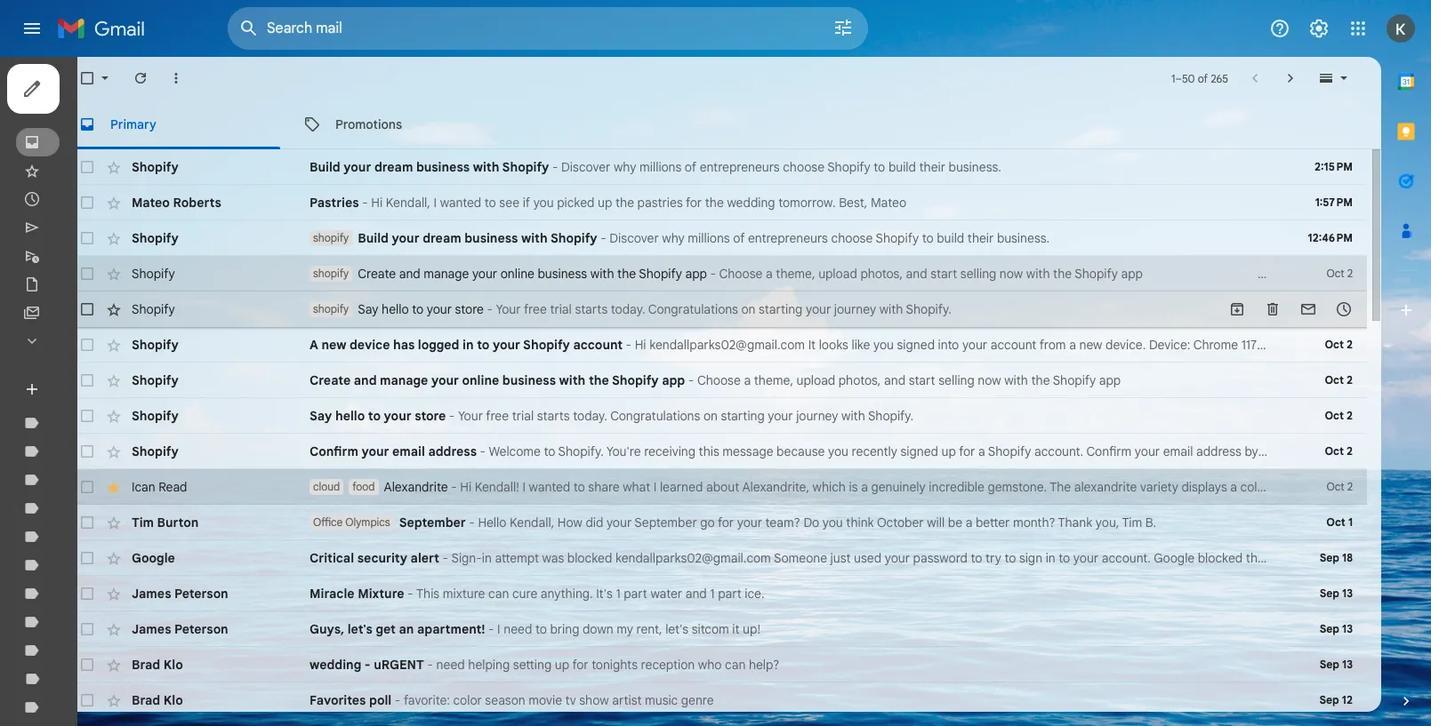 Task type: describe. For each thing, give the bounding box(es) containing it.
1 down (alexandrite
[[1348, 516, 1353, 529]]

refresh image
[[132, 69, 149, 87]]

try
[[985, 551, 1001, 567]]

who
[[698, 657, 722, 673]]

0 vertical spatial business.
[[949, 159, 1001, 175]]

like
[[851, 337, 870, 353]]

favorites
[[310, 693, 366, 709]]

pastries
[[637, 195, 683, 211]]

1 horizontal spatial kendall,
[[510, 515, 554, 531]]

sep for to
[[1320, 551, 1339, 565]]

1 confirm from the left
[[310, 444, 358, 460]]

welcome
[[489, 444, 541, 460]]

1 horizontal spatial store
[[455, 301, 484, 318]]

a right is
[[861, 479, 868, 495]]

october
[[877, 515, 924, 531]]

water
[[650, 586, 682, 602]]

oct right macos
[[1325, 338, 1344, 351]]

did
[[586, 515, 603, 531]]

genre
[[681, 693, 714, 709]]

in for sign-
[[482, 551, 492, 567]]

business down 'see'
[[464, 230, 518, 246]]

1 mateo from the left
[[132, 195, 170, 211]]

a right displays
[[1230, 479, 1237, 495]]

1 vertical spatial selling
[[938, 373, 974, 389]]

about
[[706, 479, 739, 495]]

1 vertical spatial free
[[486, 408, 509, 424]]

1 horizontal spatial free
[[524, 301, 547, 318]]

0 horizontal spatial trial
[[512, 408, 534, 424]]

for right pastries
[[686, 195, 702, 211]]

0 vertical spatial online
[[500, 266, 534, 282]]

brad klo for favorites poll
[[132, 693, 183, 709]]

displays
[[1181, 479, 1227, 495]]

0 horizontal spatial wedding
[[310, 657, 361, 673]]

bring
[[550, 622, 579, 638]]

show
[[579, 693, 609, 709]]

1 vertical spatial shopify.
[[868, 408, 914, 424]]

0 vertical spatial account.
[[1034, 444, 1083, 460]]

main content containing primary
[[64, 57, 1431, 727]]

1 horizontal spatial today.
[[611, 301, 645, 318]]

1 2 from the top
[[1347, 267, 1353, 280]]

0 horizontal spatial today.
[[573, 408, 607, 424]]

app up the shopify say hello to your store - your free trial starts today. congratulations on starting your journey with shopify. ﻿͏ ﻿͏ ﻿͏ ﻿͏ ﻿͏ ﻿͏ ﻿͏ ﻿͏ ﻿͏ ﻿͏ ﻿͏ ﻿͏ ﻿͏ ﻿͏ ﻿͏ ﻿͏ ﻿͏ ﻿͏ ﻿͏ ﻿͏ ﻿͏ ﻿͏ ﻿͏ ﻿͏ ﻿͏ ﻿͏ ﻿͏ ﻿͏ ﻿͏ ﻿͏ ͏‌ ͏‌ ͏‌ ͏‌ ͏‌ ͏‌ ͏‌ ͏‌ ͏‌
[[685, 266, 707, 282]]

setting
[[513, 657, 552, 673]]

0 vertical spatial photos,
[[860, 266, 903, 282]]

0 vertical spatial of
[[1198, 72, 1208, 85]]

the left button
[[1307, 444, 1326, 460]]

you're
[[606, 444, 641, 460]]

thank
[[1058, 515, 1092, 531]]

1 right it's at the bottom of the page
[[616, 586, 620, 602]]

klo for wedding - urgent - need helping setting up for tonights reception who can help?
[[164, 657, 183, 673]]

the down pastries - hi kendall, i wanted to see if you picked up the pastries for the wedding tomorrow. best, mateo
[[617, 266, 636, 282]]

was
[[542, 551, 564, 567]]

app up device.
[[1121, 266, 1143, 282]]

1 vertical spatial can
[[725, 657, 746, 673]]

sep 18
[[1320, 551, 1353, 565]]

1 horizontal spatial create
[[358, 266, 396, 282]]

4 row from the top
[[64, 256, 1367, 292]]

12:46 pm
[[1308, 231, 1353, 245]]

search mail image
[[233, 12, 265, 44]]

business up welcome
[[502, 373, 556, 389]]

2 vertical spatial of
[[733, 230, 745, 246]]

10.15.7
[[1322, 337, 1359, 353]]

think
[[846, 515, 874, 531]]

50
[[1182, 72, 1195, 85]]

2 horizontal spatial in
[[1046, 551, 1055, 567]]

the down from
[[1031, 373, 1050, 389]]

i left learned
[[654, 479, 657, 495]]

3 sep 13 from the top
[[1320, 658, 1353, 671]]

office olympics september - hello kendall, how did your september go for your team? do you think october will be a better month? thank you, tim b.
[[313, 515, 1156, 531]]

0 horizontal spatial up
[[555, 657, 569, 673]]

the down build your dream business with shopify - discover why millions of entrepreneurs choose shopify to build their business. ﻿͏ ﻿͏ ﻿͏ ﻿͏ ﻿͏ ﻿͏ ﻿͏ ﻿͏ ﻿͏ ﻿͏ ﻿͏ ﻿͏ ﻿͏ ﻿͏ ﻿͏ ﻿͏ ﻿͏ ﻿͏ ﻿͏ ﻿͏ ﻿͏ ﻿͏ ﻿͏ ﻿͏ ﻿͏ ﻿͏ ﻿͏ ﻿͏ ﻿͏ ﻿͏ ﻿͏ ﻿͏ ﻿͏ ﻿͏ ﻿͏ ﻿͏ ﻿͏ ﻿͏ ﻿͏ ﻿͏ ﻿͏
[[705, 195, 724, 211]]

1 vertical spatial account.
[[1102, 551, 1151, 567]]

1 tim from the left
[[132, 515, 154, 531]]

wedding - urgent - need helping setting up for tonights reception who can help?
[[310, 657, 779, 673]]

Search mail text field
[[267, 20, 783, 37]]

0 vertical spatial entrepreneurs
[[700, 159, 780, 175]]

this
[[699, 444, 719, 460]]

read
[[159, 479, 187, 495]]

0 horizontal spatial create
[[310, 373, 351, 389]]

1 left 50
[[1171, 72, 1175, 85]]

0 vertical spatial can
[[488, 586, 509, 602]]

james peterson for miracle mixture
[[132, 586, 228, 602]]

below.
[[1369, 444, 1406, 460]]

1 vertical spatial build
[[358, 230, 389, 246]]

oct 2 down 12:46 pm
[[1327, 267, 1353, 280]]

oct 2 for welcome to shopify. you're receiving this message because you recently signed up for a shopify account. confirm your email address by clicking the button below. this
[[1325, 445, 1353, 458]]

1 horizontal spatial what
[[1406, 551, 1431, 567]]

2 for a new device has logged in to your shopify account - hi kendallparks02@gmail.com it looks like you signed into your account from a new device. device: chrome 117 on macos 10.15.7 location: un
[[1347, 338, 1353, 351]]

14 row from the top
[[64, 612, 1367, 647]]

1 horizontal spatial why
[[662, 230, 685, 246]]

an
[[399, 622, 414, 638]]

13 for it
[[1342, 623, 1353, 636]]

1 vertical spatial congratulations
[[610, 408, 700, 424]]

you right but
[[1304, 551, 1324, 567]]

mixture
[[358, 586, 404, 602]]

rent,
[[636, 622, 662, 638]]

0 vertical spatial now
[[1000, 266, 1023, 282]]

app down device.
[[1099, 373, 1121, 389]]

0 vertical spatial dream
[[374, 159, 413, 175]]

2 september from the left
[[634, 515, 697, 531]]

critical security alert - sign-in attempt was blocked kendallparks02@gmail.com someone just used your password to try to sign in to your account. google blocked them, but you should check what
[[310, 551, 1431, 567]]

oct 2 for hi kendallparks02@gmail.com it looks like you signed into your account from a new device. device: chrome 117 on macos 10.15.7 location: un
[[1325, 338, 1353, 351]]

james peterson for guys, let's get an apartment!
[[132, 622, 228, 638]]

incredible
[[929, 479, 984, 495]]

265
[[1211, 72, 1228, 85]]

0 vertical spatial choose
[[719, 266, 763, 282]]

18
[[1342, 551, 1353, 565]]

2 horizontal spatial on
[[1260, 337, 1274, 353]]

3 13 from the top
[[1342, 658, 1353, 671]]

device
[[350, 337, 390, 353]]

0 horizontal spatial on
[[703, 408, 718, 424]]

wanted for kendall!
[[529, 479, 570, 495]]

1 horizontal spatial build
[[937, 230, 964, 246]]

you left the recently
[[828, 444, 848, 460]]

help?
[[749, 657, 779, 673]]

urgent
[[374, 657, 424, 673]]

favorites poll - favorite: color season movie tv show artist music genre
[[310, 693, 714, 709]]

0 vertical spatial discover
[[561, 159, 611, 175]]

anything.
[[541, 586, 593, 602]]

best,
[[839, 195, 868, 211]]

0 vertical spatial starts
[[575, 301, 608, 318]]

effect)
[[1388, 479, 1426, 495]]

0 vertical spatial starting
[[759, 301, 803, 318]]

0 vertical spatial theme,
[[776, 266, 815, 282]]

1 vertical spatial this
[[416, 586, 440, 602]]

1 horizontal spatial hello
[[382, 301, 409, 318]]

attempt
[[495, 551, 539, 567]]

9 row from the top
[[64, 434, 1431, 470]]

a down shopify build your dream business with shopify - discover why millions of entrepreneurs choose shopify to build their business. ﻿͏ ﻿͏ ﻿͏ ﻿͏ ﻿͏ ﻿͏ ﻿͏ ﻿͏ ﻿͏ ﻿͏ ﻿͏ ﻿͏ ﻿͏ ﻿͏ ﻿͏ ﻿͏ ﻿͏ ﻿͏ ﻿͏ ﻿͏ ﻿͏ ﻿͏ ﻿͏ ﻿͏ ﻿͏ ﻿͏ ﻿͏ ﻿͏ ﻿͏ ﻿͏ ﻿͏ ﻿͏ ﻿͏ ﻿͏ ﻿͏ ﻿͏ ﻿͏ ﻿͏ ﻿͏ ﻿͏ ﻿͏
[[766, 266, 773, 282]]

shopify create and manage your online business with the shopify app - choose a theme, upload photos, and start selling now with the shopify app ͏‌ ͏‌ ͏‌ ͏‌ ͏‌ ͏‌ ͏‌ ͏‌ ͏‌ ͏‌ ͏‌ ͏‌ ͏‌ ͏‌ ͏‌ ͏‌ ͏‌ ͏‌ ͏‌ ͏‌ ͏‌ ͏‌ ͏‌ ͏‌ ͏‌ ͏‌ ͏‌ ͏‌ ͏‌ ͏‌ ͏‌ ͏‌ ͏‌ ͏‌ ͏‌ ͏‌ ͏‌ ͏‌ ͏‌ ͏‌ ͏‌ ͏‌
[[313, 266, 1277, 282]]

2 part from the left
[[718, 586, 742, 602]]

sitcom
[[692, 622, 729, 638]]

1 horizontal spatial dream
[[423, 230, 461, 246]]

artist
[[612, 693, 642, 709]]

for up incredible
[[959, 444, 975, 460]]

5 row from the top
[[64, 292, 1367, 327]]

password
[[913, 551, 968, 567]]

movie
[[529, 693, 562, 709]]

d
[[1429, 479, 1431, 495]]

tab list inside main content
[[64, 100, 1381, 149]]

by
[[1245, 444, 1258, 460]]

1 vertical spatial up
[[941, 444, 956, 460]]

1 vertical spatial choose
[[831, 230, 873, 246]]

1 horizontal spatial color
[[1240, 479, 1269, 495]]

music
[[645, 693, 678, 709]]

you,
[[1096, 515, 1119, 531]]

2 let's from the left
[[665, 622, 689, 638]]

i right 'kendall!'
[[522, 479, 526, 495]]

main menu image
[[21, 18, 43, 39]]

1 vertical spatial say
[[310, 408, 332, 424]]

2 for create and manage your online business with the shopify app - choose a theme, upload photos, and start selling now with the shopify app ͏‌ ͏‌ ͏‌ ͏‌ ͏‌ ͏‌ ͏‌ ͏‌ ͏‌ ͏‌ ͏‌ ͏‌ ͏‌ ͏‌ ͏‌ ͏‌ ͏‌ ͏‌ ͏‌ ͏‌ ͏‌ ͏‌ ͏‌ ͏‌ ͏‌ ͏‌ ͏‌ ͏‌ ͏‌ ͏‌ ͏‌ ͏‌ ͏‌ ͏‌ ͏‌ ͏‌ ͏‌ ͏‌ ͏‌ ͏‌ ͏‌ ͏‌
[[1347, 374, 1353, 387]]

2 confirm from the left
[[1086, 444, 1132, 460]]

a up incredible
[[978, 444, 985, 460]]

if
[[523, 195, 530, 211]]

reception
[[641, 657, 695, 673]]

i up the helping
[[497, 622, 500, 638]]

oct up (alexandrite
[[1325, 445, 1344, 458]]

0 vertical spatial this
[[1409, 444, 1431, 460]]

the
[[1050, 479, 1071, 495]]

it
[[808, 337, 816, 353]]

1 horizontal spatial your
[[496, 301, 521, 318]]

see
[[499, 195, 519, 211]]

1 vertical spatial signed
[[901, 444, 938, 460]]

2 google from the left
[[1154, 551, 1195, 567]]

5 sep from the top
[[1319, 694, 1339, 707]]

hi for kendall!
[[460, 479, 471, 495]]

2 for say hello to your store - your free trial starts today. congratulations on starting your journey with shopify. ﻿͏ ﻿͏ ﻿͏ ﻿͏ ﻿͏ ﻿͏ ﻿͏ ﻿͏ ﻿͏ ﻿͏ ﻿͏ ﻿͏ ﻿͏ ﻿͏ ﻿͏ ﻿͏ ﻿͏ ﻿͏ ﻿͏ ﻿͏ ﻿͏ ﻿͏ ﻿͏ ﻿͏ ﻿͏ ﻿͏ ﻿͏ ﻿͏ ﻿͏ ﻿͏ ﻿͏ ﻿͏ ﻿͏ ﻿͏ ﻿͏ ﻿͏ ﻿͏ ﻿͏ ﻿͏
[[1347, 409, 1353, 422]]

1 vertical spatial hi
[[635, 337, 646, 353]]

share
[[588, 479, 620, 495]]

brad klo for wedding - urgent
[[132, 657, 183, 673]]

2 account from the left
[[991, 337, 1036, 353]]

shopify for create and manage your online business with the shopify app
[[313, 267, 349, 280]]

0 vertical spatial on
[[741, 301, 756, 318]]

a up message on the right bottom of the page
[[744, 373, 751, 389]]

and up has at the left top of page
[[399, 266, 420, 282]]

app up say hello to your store - your free trial starts today. congratulations on starting your journey with shopify. ﻿͏ ﻿͏ ﻿͏ ﻿͏ ﻿͏ ﻿͏ ﻿͏ ﻿͏ ﻿͏ ﻿͏ ﻿͏ ﻿͏ ﻿͏ ﻿͏ ﻿͏ ﻿͏ ﻿͏ ﻿͏ ﻿͏ ﻿͏ ﻿͏ ﻿͏ ﻿͏ ﻿͏ ﻿͏ ﻿͏ ﻿͏ ﻿͏ ﻿͏ ﻿͏ ﻿͏ ﻿͏ ﻿͏ ﻿͏ ﻿͏ ﻿͏ ﻿͏ ﻿͏ ﻿͏
[[662, 373, 685, 389]]

location:
[[1362, 337, 1414, 353]]

klo for favorites poll - favorite: color season movie tv show artist music genre
[[164, 693, 183, 709]]

1 vertical spatial starting
[[721, 408, 765, 424]]

promotions
[[335, 116, 402, 132]]

how
[[557, 515, 582, 531]]

0 horizontal spatial need
[[436, 657, 465, 673]]

2 blocked from the left
[[1198, 551, 1243, 567]]

looks
[[819, 337, 848, 353]]

1 vertical spatial business.
[[997, 230, 1050, 246]]

gmail image
[[57, 11, 154, 46]]

security
[[357, 551, 407, 567]]

1 vertical spatial now
[[978, 373, 1001, 389]]

1 vertical spatial kendallparks02@gmail.com
[[615, 551, 771, 567]]

and down device
[[354, 373, 377, 389]]

and right water
[[685, 586, 707, 602]]

1 vertical spatial upload
[[797, 373, 835, 389]]

1 vertical spatial store
[[415, 408, 446, 424]]

0 horizontal spatial hello
[[335, 408, 365, 424]]

0 horizontal spatial their
[[919, 159, 945, 175]]

0 vertical spatial why
[[614, 159, 636, 175]]

mixture
[[443, 586, 485, 602]]

tv
[[565, 693, 576, 709]]

for left "tonights"
[[572, 657, 588, 673]]

0 vertical spatial kendall,
[[386, 195, 430, 211]]

shopify say hello to your store - your free trial starts today. congratulations on starting your journey with shopify. ﻿͏ ﻿͏ ﻿͏ ﻿͏ ﻿͏ ﻿͏ ﻿͏ ﻿͏ ﻿͏ ﻿͏ ﻿͏ ﻿͏ ﻿͏ ﻿͏ ﻿͏ ﻿͏ ﻿͏ ﻿͏ ﻿͏ ﻿͏ ﻿͏ ﻿͏ ﻿͏ ﻿͏ ﻿͏ ﻿͏ ﻿͏ ﻿͏ ﻿͏ ﻿͏ ͏‌ ͏‌ ͏‌ ͏‌ ͏‌ ͏‌ ͏‌ ͏‌ ͏‌
[[313, 301, 1076, 318]]

0 vertical spatial manage
[[424, 266, 469, 282]]

team?
[[765, 515, 800, 531]]

shopify for build your dream business with shopify
[[313, 231, 349, 245]]

ican read
[[132, 479, 187, 495]]

miracle mixture - this mixture can cure anything. it's 1 part water and 1 part ice.
[[310, 586, 764, 602]]

b.
[[1145, 515, 1156, 531]]

create and manage your online business with the shopify app - choose a theme, upload photos, and start selling now with the shopify app ͏‌ ͏‌ ͏‌ ͏‌ ͏‌ ͏‌ ͏‌ ͏‌ ͏‌ ͏‌ ͏‌ ͏‌ ͏‌ ͏‌ ͏‌ ͏‌ ͏‌ ͏‌ ͏‌ ͏‌ ͏‌ ͏‌ ͏‌ ͏‌ ͏‌ ͏‌ ͏‌ ͏‌ ͏‌ ͏‌ ͏‌ ͏‌ ͏‌ ͏‌ ͏‌ ͏‌ ͏‌ ͏‌ ͏‌ ͏‌ ͏‌ ͏‌
[[310, 373, 1255, 389]]

0 vertical spatial trial
[[550, 301, 572, 318]]

toggle split pane mode image
[[1317, 69, 1335, 87]]

it
[[732, 622, 740, 638]]

oct 2 up the oct 1 at bottom right
[[1327, 480, 1353, 494]]

favorite:
[[404, 693, 450, 709]]

say hello to your store - your free trial starts today. congratulations on starting your journey with shopify. ﻿͏ ﻿͏ ﻿͏ ﻿͏ ﻿͏ ﻿͏ ﻿͏ ﻿͏ ﻿͏ ﻿͏ ﻿͏ ﻿͏ ﻿͏ ﻿͏ ﻿͏ ﻿͏ ﻿͏ ﻿͏ ﻿͏ ﻿͏ ﻿͏ ﻿͏ ﻿͏ ﻿͏ ﻿͏ ﻿͏ ﻿͏ ﻿͏ ﻿͏ ﻿͏ ﻿͏ ﻿͏ ﻿͏ ﻿͏ ﻿͏ ﻿͏ ﻿͏ ﻿͏ ﻿͏
[[310, 408, 1038, 424]]

james for miracle mixture
[[132, 586, 171, 602]]

1 vertical spatial millions
[[688, 230, 730, 246]]

primary
[[110, 116, 156, 132]]

you right do
[[822, 515, 843, 531]]

1 horizontal spatial say
[[358, 301, 378, 318]]

1 vertical spatial start
[[909, 373, 935, 389]]

hello
[[478, 515, 506, 531]]

0 vertical spatial what
[[623, 479, 650, 495]]

business down the picked
[[538, 266, 587, 282]]

1 part from the left
[[624, 586, 647, 602]]

1 vertical spatial choose
[[697, 373, 741, 389]]

peterson for miracle
[[174, 586, 228, 602]]

row containing google
[[64, 541, 1431, 576]]

1 vertical spatial theme,
[[754, 373, 793, 389]]

1 email from the left
[[392, 444, 425, 460]]

the up you're
[[589, 373, 609, 389]]

and up a new device has logged in to your shopify account - hi kendallparks02@gmail.com it looks like you signed into your account from a new device. device: chrome 117 on macos 10.15.7 location: un
[[906, 266, 927, 282]]

0 vertical spatial shopify.
[[906, 301, 951, 318]]

0 vertical spatial upload
[[818, 266, 857, 282]]

macos
[[1277, 337, 1319, 353]]

business down the promotions tab
[[416, 159, 470, 175]]

tab list right 10.15.7
[[1381, 57, 1431, 663]]

0 horizontal spatial build
[[888, 159, 916, 175]]

0 horizontal spatial millions
[[639, 159, 682, 175]]

chrome
[[1193, 337, 1238, 353]]

2 vertical spatial shopify.
[[558, 444, 604, 460]]

1 row from the top
[[64, 149, 1367, 185]]

button
[[1329, 444, 1366, 460]]

1 address from the left
[[428, 444, 477, 460]]

0 vertical spatial choose
[[783, 159, 824, 175]]

1 google from the left
[[132, 551, 175, 567]]

row containing mateo roberts
[[64, 185, 1367, 221]]

olympics
[[345, 516, 390, 529]]

you right the "if" at the left of the page
[[533, 195, 554, 211]]

sep for it
[[1320, 623, 1339, 636]]



Task type: locate. For each thing, give the bounding box(es) containing it.
None search field
[[228, 7, 868, 50]]

1 brad from the top
[[132, 657, 160, 673]]

their
[[919, 159, 945, 175], [967, 230, 994, 246]]

hi left 'kendall!'
[[460, 479, 471, 495]]

0 horizontal spatial tim
[[132, 515, 154, 531]]

1 new from the left
[[321, 337, 346, 353]]

1 13 from the top
[[1342, 587, 1353, 600]]

hi down the shopify say hello to your store - your free trial starts today. congratulations on starting your journey with shopify. ﻿͏ ﻿͏ ﻿͏ ﻿͏ ﻿͏ ﻿͏ ﻿͏ ﻿͏ ﻿͏ ﻿͏ ﻿͏ ﻿͏ ﻿͏ ﻿͏ ﻿͏ ﻿͏ ﻿͏ ﻿͏ ﻿͏ ﻿͏ ﻿͏ ﻿͏ ﻿͏ ﻿͏ ﻿͏ ﻿͏ ﻿͏ ﻿͏ ﻿͏ ﻿͏ ͏‌ ͏‌ ͏‌ ͏‌ ͏‌ ͏‌ ͏‌ ͏‌ ͏‌
[[635, 337, 646, 353]]

2 sep from the top
[[1320, 587, 1339, 600]]

row containing tim burton
[[64, 505, 1367, 541]]

0 horizontal spatial this
[[416, 586, 440, 602]]

2 up (alexandrite
[[1347, 445, 1353, 458]]

1 horizontal spatial starts
[[575, 301, 608, 318]]

journey up because
[[796, 408, 838, 424]]

a new device has logged in to your shopify account - hi kendallparks02@gmail.com it looks like you signed into your account from a new device. device: chrome 117 on macos 10.15.7 location: un
[[310, 337, 1431, 353]]

a
[[766, 266, 773, 282], [1069, 337, 1076, 353], [744, 373, 751, 389], [978, 444, 985, 460], [861, 479, 868, 495], [1230, 479, 1237, 495], [966, 515, 972, 531]]

1 vertical spatial build
[[937, 230, 964, 246]]

15 row from the top
[[64, 647, 1367, 683]]

row up who at bottom
[[64, 612, 1367, 647]]

1 horizontal spatial mateo
[[871, 195, 906, 211]]

wanted up how
[[529, 479, 570, 495]]

which
[[813, 479, 846, 495]]

row
[[64, 149, 1367, 185], [64, 185, 1367, 221], [64, 221, 1367, 256], [64, 256, 1367, 292], [64, 292, 1367, 327], [64, 327, 1431, 363], [64, 363, 1367, 398], [64, 398, 1367, 434], [64, 434, 1431, 470], [64, 470, 1431, 505], [64, 505, 1367, 541], [64, 541, 1431, 576], [64, 576, 1367, 612], [64, 612, 1367, 647], [64, 647, 1367, 683], [64, 683, 1367, 719]]

4 2 from the top
[[1347, 409, 1353, 422]]

None checkbox
[[78, 69, 96, 87], [78, 158, 96, 176], [78, 194, 96, 212], [78, 229, 96, 247], [78, 265, 96, 283], [78, 301, 96, 318], [78, 336, 96, 354], [78, 372, 96, 390], [78, 407, 96, 425], [78, 443, 96, 461], [78, 621, 96, 639], [78, 656, 96, 674], [78, 69, 96, 87], [78, 158, 96, 176], [78, 194, 96, 212], [78, 229, 96, 247], [78, 265, 96, 283], [78, 301, 96, 318], [78, 336, 96, 354], [78, 372, 96, 390], [78, 407, 96, 425], [78, 443, 96, 461], [78, 621, 96, 639], [78, 656, 96, 674]]

2 klo from the top
[[164, 693, 183, 709]]

change
[[1272, 479, 1314, 495]]

create down a
[[310, 373, 351, 389]]

into
[[938, 337, 959, 353]]

oct up the oct 1 at bottom right
[[1327, 480, 1344, 494]]

better
[[976, 515, 1010, 531]]

shopify. up into
[[906, 301, 951, 318]]

0 horizontal spatial dream
[[374, 159, 413, 175]]

the left pastries
[[615, 195, 634, 211]]

the up from
[[1053, 266, 1072, 282]]

guys, let's get an apartment! - i need to bring down my rent, let's sitcom it up!
[[310, 622, 760, 638]]

address left by
[[1196, 444, 1241, 460]]

1 peterson from the top
[[174, 586, 228, 602]]

1 vertical spatial journey
[[796, 408, 838, 424]]

choose down best,
[[831, 230, 873, 246]]

oct 2 for your free trial starts today. congratulations on starting your journey with shopify. ﻿͏ ﻿͏ ﻿͏ ﻿͏ ﻿͏ ﻿͏ ﻿͏ ﻿͏ ﻿͏ ﻿͏ ﻿͏ ﻿͏ ﻿͏ ﻿͏ ﻿͏ ﻿͏ ﻿͏ ﻿͏ ﻿͏ ﻿͏ ﻿͏ ﻿͏ ﻿͏ ﻿͏ ﻿͏ ﻿͏ ﻿͏ ﻿͏ ﻿͏ ﻿͏ ﻿͏ ﻿͏ ﻿͏ ﻿͏ ﻿͏ ﻿͏ ﻿͏ ﻿͏ ﻿͏
[[1325, 409, 1353, 422]]

13 row from the top
[[64, 576, 1367, 612]]

1 vertical spatial your
[[458, 408, 483, 424]]

2 13 from the top
[[1342, 623, 1353, 636]]

alexandrite
[[384, 479, 448, 495]]

picked
[[557, 195, 595, 211]]

confirm up cloud
[[310, 444, 358, 460]]

0 horizontal spatial of
[[685, 159, 696, 175]]

tab list containing primary
[[64, 100, 1381, 149]]

choose
[[719, 266, 763, 282], [697, 373, 741, 389]]

hi for kendall,
[[371, 195, 383, 211]]

miracle
[[310, 586, 354, 602]]

1 sep 13 from the top
[[1320, 587, 1353, 600]]

confirm
[[310, 444, 358, 460], [1086, 444, 1132, 460]]

1 horizontal spatial confirm
[[1086, 444, 1132, 460]]

3 2 from the top
[[1347, 374, 1353, 387]]

2 2 from the top
[[1347, 338, 1353, 351]]

2 brad from the top
[[132, 693, 160, 709]]

sep for ice.
[[1320, 587, 1339, 600]]

1 horizontal spatial part
[[718, 586, 742, 602]]

kendall, left how
[[510, 515, 554, 531]]

a
[[310, 337, 318, 353]]

1 horizontal spatial wedding
[[727, 195, 775, 211]]

1 horizontal spatial need
[[504, 622, 532, 638]]

main content
[[64, 57, 1431, 727]]

row down shopify build your dream business with shopify - discover why millions of entrepreneurs choose shopify to build their business. ﻿͏ ﻿͏ ﻿͏ ﻿͏ ﻿͏ ﻿͏ ﻿͏ ﻿͏ ﻿͏ ﻿͏ ﻿͏ ﻿͏ ﻿͏ ﻿͏ ﻿͏ ﻿͏ ﻿͏ ﻿͏ ﻿͏ ﻿͏ ﻿͏ ﻿͏ ﻿͏ ﻿͏ ﻿͏ ﻿͏ ﻿͏ ﻿͏ ﻿͏ ﻿͏ ﻿͏ ﻿͏ ﻿͏ ﻿͏ ﻿͏ ﻿͏ ﻿͏ ﻿͏ ﻿͏ ﻿͏ ﻿͏
[[64, 292, 1367, 327]]

tab list
[[1381, 57, 1431, 663], [64, 100, 1381, 149]]

1 vertical spatial 13
[[1342, 623, 1353, 636]]

1 horizontal spatial of
[[733, 230, 745, 246]]

0 vertical spatial shopify
[[313, 231, 349, 245]]

what
[[623, 479, 650, 495], [1406, 551, 1431, 567]]

0 vertical spatial 13
[[1342, 587, 1353, 600]]

you right like
[[873, 337, 894, 353]]

5 2 from the top
[[1347, 445, 1353, 458]]

cloud
[[313, 480, 340, 494]]

guys,
[[310, 622, 344, 638]]

13 for ice.
[[1342, 587, 1353, 600]]

theme, down shopify build your dream business with shopify - discover why millions of entrepreneurs choose shopify to build their business. ﻿͏ ﻿͏ ﻿͏ ﻿͏ ﻿͏ ﻿͏ ﻿͏ ﻿͏ ﻿͏ ﻿͏ ﻿͏ ﻿͏ ﻿͏ ﻿͏ ﻿͏ ﻿͏ ﻿͏ ﻿͏ ﻿͏ ﻿͏ ﻿͏ ﻿͏ ﻿͏ ﻿͏ ﻿͏ ﻿͏ ﻿͏ ﻿͏ ﻿͏ ﻿͏ ﻿͏ ﻿͏ ﻿͏ ﻿͏ ﻿͏ ﻿͏ ﻿͏ ﻿͏ ﻿͏ ﻿͏ ﻿͏
[[776, 266, 815, 282]]

upload
[[818, 266, 857, 282], [797, 373, 835, 389]]

clicking
[[1261, 444, 1304, 460]]

1 horizontal spatial build
[[358, 230, 389, 246]]

pastries - hi kendall, i wanted to see if you picked up the pastries for the wedding tomorrow. best, mateo
[[310, 195, 906, 211]]

someone
[[774, 551, 827, 567]]

0 vertical spatial need
[[504, 622, 532, 638]]

build
[[888, 159, 916, 175], [937, 230, 964, 246]]

upload down it
[[797, 373, 835, 389]]

sep 13 for it
[[1320, 623, 1353, 636]]

from
[[1039, 337, 1066, 353]]

﻿͏
[[1005, 159, 1005, 175], [1008, 159, 1008, 175], [1011, 159, 1011, 175], [1014, 159, 1014, 175], [1017, 159, 1017, 175], [1020, 159, 1020, 175], [1024, 159, 1024, 175], [1027, 159, 1027, 175], [1030, 159, 1030, 175], [1033, 159, 1033, 175], [1036, 159, 1036, 175], [1040, 159, 1040, 175], [1043, 159, 1043, 175], [1046, 159, 1046, 175], [1049, 159, 1049, 175], [1052, 159, 1052, 175], [1056, 159, 1056, 175], [1059, 159, 1059, 175], [1062, 159, 1062, 175], [1065, 159, 1065, 175], [1068, 159, 1068, 175], [1071, 159, 1071, 175], [1075, 159, 1075, 175], [1078, 159, 1078, 175], [1081, 159, 1081, 175], [1084, 159, 1084, 175], [1087, 159, 1087, 175], [1091, 159, 1091, 175], [1094, 159, 1094, 175], [1097, 159, 1097, 175], [1100, 159, 1100, 175], [1103, 159, 1103, 175], [1107, 159, 1107, 175], [1110, 159, 1110, 175], [1113, 159, 1113, 175], [1116, 159, 1116, 175], [1119, 159, 1119, 175], [1122, 159, 1122, 175], [1126, 159, 1126, 175], [1129, 159, 1129, 175], [1132, 159, 1132, 175], [1053, 230, 1053, 246], [1056, 230, 1056, 246], [1059, 230, 1059, 246], [1062, 230, 1062, 246], [1066, 230, 1066, 246], [1069, 230, 1069, 246], [1072, 230, 1072, 246], [1075, 230, 1075, 246], [1078, 230, 1078, 246], [1082, 230, 1082, 246], [1085, 230, 1085, 246], [1088, 230, 1088, 246], [1091, 230, 1091, 246], [1094, 230, 1094, 246], [1097, 230, 1097, 246], [1101, 230, 1101, 246], [1104, 230, 1104, 246], [1107, 230, 1107, 246], [1110, 230, 1110, 246], [1113, 230, 1113, 246], [1117, 230, 1117, 246], [1120, 230, 1120, 246], [1123, 230, 1123, 246], [1126, 230, 1126, 246], [1129, 230, 1129, 246], [1133, 230, 1133, 246], [1136, 230, 1136, 246], [1139, 230, 1139, 246], [1142, 230, 1142, 246], [1145, 230, 1145, 246], [1148, 230, 1148, 246], [1152, 230, 1152, 246], [1155, 230, 1155, 246], [1158, 230, 1158, 246], [1161, 230, 1161, 246], [1164, 230, 1164, 246], [1168, 230, 1168, 246], [1171, 230, 1171, 246], [1174, 230, 1174, 246], [1177, 230, 1177, 246], [1180, 230, 1180, 246], [955, 301, 955, 318], [958, 301, 958, 318], [961, 301, 961, 318], [964, 301, 964, 318], [967, 301, 967, 318], [971, 301, 971, 318], [974, 301, 974, 318], [977, 301, 977, 318], [980, 301, 980, 318], [983, 301, 983, 318], [986, 301, 987, 318], [990, 301, 990, 318], [993, 301, 993, 318], [996, 301, 996, 318], [999, 301, 999, 318], [1002, 301, 1002, 318], [1006, 301, 1006, 318], [1009, 301, 1009, 318], [1012, 301, 1012, 318], [1015, 301, 1015, 318], [1018, 301, 1018, 318], [1022, 301, 1022, 318], [1025, 301, 1025, 318], [1028, 301, 1028, 318], [1031, 301, 1031, 318], [1034, 301, 1034, 318], [1037, 301, 1038, 318], [1041, 301, 1041, 318], [1044, 301, 1044, 318], [1047, 301, 1047, 318], [917, 408, 917, 424], [920, 408, 920, 424], [923, 408, 923, 424], [926, 408, 926, 424], [929, 408, 929, 424], [933, 408, 933, 424], [936, 408, 936, 424], [939, 408, 939, 424], [942, 408, 942, 424], [945, 408, 945, 424], [949, 408, 949, 424], [952, 408, 952, 424], [955, 408, 955, 424], [958, 408, 958, 424], [961, 408, 961, 424], [965, 408, 965, 424], [968, 408, 968, 424], [971, 408, 971, 424], [974, 408, 974, 424], [977, 408, 977, 424], [980, 408, 980, 424], [984, 408, 984, 424], [987, 408, 987, 424], [990, 408, 990, 424], [993, 408, 993, 424], [996, 408, 996, 424], [1000, 408, 1000, 424], [1003, 408, 1003, 424], [1006, 408, 1006, 424], [1009, 408, 1009, 424], [1012, 408, 1012, 424], [1016, 408, 1016, 424], [1019, 408, 1019, 424], [1022, 408, 1022, 424], [1025, 408, 1025, 424], [1028, 408, 1028, 424], [1031, 408, 1031, 424], [1035, 408, 1035, 424], [1038, 408, 1038, 424]]

on down shopify create and manage your online business with the shopify app - choose a theme, upload photos, and start selling now with the shopify app ͏‌ ͏‌ ͏‌ ͏‌ ͏‌ ͏‌ ͏‌ ͏‌ ͏‌ ͏‌ ͏‌ ͏‌ ͏‌ ͏‌ ͏‌ ͏‌ ͏‌ ͏‌ ͏‌ ͏‌ ͏‌ ͏‌ ͏‌ ͏‌ ͏‌ ͏‌ ͏‌ ͏‌ ͏‌ ͏‌ ͏‌ ͏‌ ͏‌ ͏‌ ͏‌ ͏‌ ͏‌ ͏‌ ͏‌ ͏‌ ͏‌ ͏‌
[[741, 301, 756, 318]]

shopify inside shopify build your dream business with shopify - discover why millions of entrepreneurs choose shopify to build their business. ﻿͏ ﻿͏ ﻿͏ ﻿͏ ﻿͏ ﻿͏ ﻿͏ ﻿͏ ﻿͏ ﻿͏ ﻿͏ ﻿͏ ﻿͏ ﻿͏ ﻿͏ ﻿͏ ﻿͏ ﻿͏ ﻿͏ ﻿͏ ﻿͏ ﻿͏ ﻿͏ ﻿͏ ﻿͏ ﻿͏ ﻿͏ ﻿͏ ﻿͏ ﻿͏ ﻿͏ ﻿͏ ﻿͏ ﻿͏ ﻿͏ ﻿͏ ﻿͏ ﻿͏ ﻿͏ ﻿͏ ﻿͏
[[313, 231, 349, 245]]

choose up tomorrow.
[[783, 159, 824, 175]]

row up the shopify say hello to your store - your free trial starts today. congratulations on starting your journey with shopify. ﻿͏ ﻿͏ ﻿͏ ﻿͏ ﻿͏ ﻿͏ ﻿͏ ﻿͏ ﻿͏ ﻿͏ ﻿͏ ﻿͏ ﻿͏ ﻿͏ ﻿͏ ﻿͏ ﻿͏ ﻿͏ ﻿͏ ﻿͏ ﻿͏ ﻿͏ ﻿͏ ﻿͏ ﻿͏ ﻿͏ ﻿͏ ﻿͏ ﻿͏ ﻿͏ ͏‌ ͏‌ ͏‌ ͏‌ ͏‌ ͏‌ ͏‌ ͏‌ ͏‌
[[64, 256, 1367, 292]]

helping
[[468, 657, 510, 673]]

gemstone.
[[988, 479, 1047, 495]]

11 row from the top
[[64, 505, 1367, 541]]

the
[[615, 195, 634, 211], [705, 195, 724, 211], [617, 266, 636, 282], [1053, 266, 1072, 282], [589, 373, 609, 389], [1031, 373, 1050, 389], [1307, 444, 1326, 460]]

and
[[399, 266, 420, 282], [906, 266, 927, 282], [354, 373, 377, 389], [884, 373, 905, 389], [685, 586, 707, 602]]

1 vertical spatial photos,
[[839, 373, 881, 389]]

in for logged
[[463, 337, 474, 353]]

advanced search options image
[[825, 10, 861, 45]]

8 row from the top
[[64, 398, 1367, 434]]

wanted for kendall,
[[440, 195, 481, 211]]

0 horizontal spatial starts
[[537, 408, 570, 424]]

row down who at bottom
[[64, 683, 1367, 719]]

10 row from the top
[[64, 470, 1431, 505]]

0 horizontal spatial account
[[573, 337, 623, 353]]

settings image
[[1308, 18, 1330, 39]]

part left the ice.
[[718, 586, 742, 602]]

2 address from the left
[[1196, 444, 1241, 460]]

0 vertical spatial color
[[1240, 479, 1269, 495]]

what right share
[[623, 479, 650, 495]]

1 september from the left
[[399, 515, 466, 531]]

navigation
[[0, 57, 213, 727]]

up right the picked
[[598, 195, 612, 211]]

hi right pastries
[[371, 195, 383, 211]]

shopify for say hello to your store
[[313, 302, 349, 316]]

row up the "sitcom"
[[64, 576, 1367, 612]]

in left attempt
[[482, 551, 492, 567]]

2 mateo from the left
[[871, 195, 906, 211]]

discover down pastries
[[609, 230, 659, 246]]

1 up the "sitcom"
[[710, 586, 715, 602]]

alexandrite - hi kendall! i wanted to share what i learned about alexandrite, which is a genuinely incredible gemstone. the alexandrite variety displays a color change (alexandrite effect) d
[[384, 479, 1431, 495]]

0 horizontal spatial color
[[453, 693, 482, 709]]

2 james peterson from the top
[[132, 622, 228, 638]]

office
[[313, 516, 343, 529]]

shopify
[[132, 159, 179, 175], [502, 159, 549, 175], [827, 159, 871, 175], [132, 230, 179, 246], [550, 230, 597, 246], [876, 230, 919, 246], [132, 266, 175, 282], [639, 266, 682, 282], [1075, 266, 1118, 282], [132, 301, 175, 318], [132, 337, 179, 353], [523, 337, 570, 353], [132, 373, 179, 389], [612, 373, 659, 389], [1053, 373, 1096, 389], [132, 408, 179, 424], [132, 444, 179, 460], [988, 444, 1031, 460]]

6 row from the top
[[64, 327, 1431, 363]]

1 vertical spatial starts
[[537, 408, 570, 424]]

1 horizontal spatial new
[[1079, 337, 1102, 353]]

older image
[[1282, 69, 1299, 87]]

1 vertical spatial brad
[[132, 693, 160, 709]]

3 shopify from the top
[[313, 302, 349, 316]]

new
[[321, 337, 346, 353], [1079, 337, 1102, 353]]

peterson
[[174, 586, 228, 602], [174, 622, 228, 638]]

hi
[[371, 195, 383, 211], [635, 337, 646, 353], [460, 479, 471, 495]]

theme, up message on the right bottom of the page
[[754, 373, 793, 389]]

6 2 from the top
[[1347, 480, 1353, 494]]

of
[[1198, 72, 1208, 85], [685, 159, 696, 175], [733, 230, 745, 246]]

wanted
[[440, 195, 481, 211], [529, 479, 570, 495]]

more image
[[167, 69, 185, 87]]

2 for confirm your email address - welcome to shopify. you're receiving this message because you recently signed up for a shopify account. confirm your email address by clicking the button below. this
[[1347, 445, 1353, 458]]

0 horizontal spatial google
[[132, 551, 175, 567]]

16 row from the top
[[64, 683, 1367, 719]]

upload up looks
[[818, 266, 857, 282]]

choose
[[783, 159, 824, 175], [831, 230, 873, 246]]

variety
[[1140, 479, 1178, 495]]

1 vertical spatial shopify
[[313, 267, 349, 280]]

starts
[[575, 301, 608, 318], [537, 408, 570, 424]]

1 shopify from the top
[[313, 231, 349, 245]]

0 vertical spatial kendallparks02@gmail.com
[[649, 337, 805, 353]]

for right go at bottom left
[[718, 515, 734, 531]]

why
[[614, 159, 636, 175], [662, 230, 685, 246]]

1 vertical spatial trial
[[512, 408, 534, 424]]

to
[[874, 159, 885, 175], [485, 195, 496, 211], [922, 230, 933, 246], [412, 301, 423, 318], [477, 337, 489, 353], [368, 408, 381, 424], [544, 444, 555, 460], [573, 479, 585, 495], [971, 551, 982, 567], [1004, 551, 1016, 567], [1059, 551, 1070, 567], [535, 622, 547, 638]]

2 new from the left
[[1079, 337, 1102, 353]]

shopify inside shopify create and manage your online business with the shopify app - choose a theme, upload photos, and start selling now with the shopify app ͏‌ ͏‌ ͏‌ ͏‌ ͏‌ ͏‌ ͏‌ ͏‌ ͏‌ ͏‌ ͏‌ ͏‌ ͏‌ ͏‌ ͏‌ ͏‌ ͏‌ ͏‌ ͏‌ ͏‌ ͏‌ ͏‌ ͏‌ ͏‌ ͏‌ ͏‌ ͏‌ ͏‌ ͏‌ ͏‌ ͏‌ ͏‌ ͏‌ ͏‌ ͏‌ ͏‌ ͏‌ ͏‌ ͏‌ ͏‌ ͏‌ ͏‌
[[313, 267, 349, 280]]

store down logged
[[415, 408, 446, 424]]

shopify inside the shopify say hello to your store - your free trial starts today. congratulations on starting your journey with shopify. ﻿͏ ﻿͏ ﻿͏ ﻿͏ ﻿͏ ﻿͏ ﻿͏ ﻿͏ ﻿͏ ﻿͏ ﻿͏ ﻿͏ ﻿͏ ﻿͏ ﻿͏ ﻿͏ ﻿͏ ﻿͏ ﻿͏ ﻿͏ ﻿͏ ﻿͏ ﻿͏ ﻿͏ ﻿͏ ﻿͏ ﻿͏ ﻿͏ ﻿͏ ﻿͏ ͏‌ ͏‌ ͏‌ ͏‌ ͏‌ ͏‌ ͏‌ ͏‌ ͏‌
[[313, 302, 349, 316]]

2 brad klo from the top
[[132, 693, 183, 709]]

confirm up alexandrite
[[1086, 444, 1132, 460]]

1 vertical spatial need
[[436, 657, 465, 673]]

0 horizontal spatial confirm
[[310, 444, 358, 460]]

1 klo from the top
[[164, 657, 183, 673]]

starting up message on the right bottom of the page
[[721, 408, 765, 424]]

ican
[[132, 479, 155, 495]]

0 vertical spatial journey
[[834, 301, 876, 318]]

2 down 10.15.7
[[1347, 374, 1353, 387]]

(alexandrite
[[1318, 479, 1385, 495]]

a right be
[[966, 515, 972, 531]]

2 tim from the left
[[1122, 515, 1142, 531]]

device.
[[1106, 337, 1146, 353]]

2 james from the top
[[132, 622, 171, 638]]

do
[[803, 515, 819, 531]]

1 horizontal spatial can
[[725, 657, 746, 673]]

12 row from the top
[[64, 541, 1431, 576]]

your
[[343, 159, 371, 175], [392, 230, 419, 246], [472, 266, 497, 282], [427, 301, 452, 318], [806, 301, 831, 318], [493, 337, 520, 353], [962, 337, 987, 353], [431, 373, 459, 389], [384, 408, 411, 424], [768, 408, 793, 424], [361, 444, 389, 460], [1135, 444, 1160, 460], [606, 515, 632, 531], [737, 515, 762, 531], [885, 551, 910, 567], [1073, 551, 1099, 567]]

and down a new device has logged in to your shopify account - hi kendallparks02@gmail.com it looks like you signed into your account from a new device. device: chrome 117 on macos 10.15.7 location: un
[[884, 373, 905, 389]]

choose up say hello to your store - your free trial starts today. congratulations on starting your journey with shopify. ﻿͏ ﻿͏ ﻿͏ ﻿͏ ﻿͏ ﻿͏ ﻿͏ ﻿͏ ﻿͏ ﻿͏ ﻿͏ ﻿͏ ﻿͏ ﻿͏ ﻿͏ ﻿͏ ﻿͏ ﻿͏ ﻿͏ ﻿͏ ﻿͏ ﻿͏ ﻿͏ ﻿͏ ﻿͏ ﻿͏ ﻿͏ ﻿͏ ﻿͏ ﻿͏ ﻿͏ ﻿͏ ﻿͏ ﻿͏ ﻿͏ ﻿͏ ﻿͏ ﻿͏ ﻿͏
[[697, 373, 741, 389]]

2 sep 13 from the top
[[1320, 623, 1353, 636]]

1 horizontal spatial email
[[1163, 444, 1193, 460]]

on
[[741, 301, 756, 318], [1260, 337, 1274, 353], [703, 408, 718, 424]]

need down cure
[[504, 622, 532, 638]]

1 james from the top
[[132, 586, 171, 602]]

1 vertical spatial wedding
[[310, 657, 361, 673]]

7 row from the top
[[64, 363, 1367, 398]]

0 horizontal spatial free
[[486, 408, 509, 424]]

oct down 10.15.7
[[1325, 374, 1344, 387]]

my
[[617, 622, 633, 638]]

september
[[399, 515, 466, 531], [634, 515, 697, 531]]

0 horizontal spatial wanted
[[440, 195, 481, 211]]

color down by
[[1240, 479, 1269, 495]]

discover up the picked
[[561, 159, 611, 175]]

tab list up build your dream business with shopify - discover why millions of entrepreneurs choose shopify to build their business. ﻿͏ ﻿͏ ﻿͏ ﻿͏ ﻿͏ ﻿͏ ﻿͏ ﻿͏ ﻿͏ ﻿͏ ﻿͏ ﻿͏ ﻿͏ ﻿͏ ﻿͏ ﻿͏ ﻿͏ ﻿͏ ﻿͏ ﻿͏ ﻿͏ ﻿͏ ﻿͏ ﻿͏ ﻿͏ ﻿͏ ﻿͏ ﻿͏ ﻿͏ ﻿͏ ﻿͏ ﻿͏ ﻿͏ ﻿͏ ﻿͏ ﻿͏ ﻿͏ ﻿͏ ﻿͏ ﻿͏ ﻿͏
[[64, 100, 1381, 149]]

1 horizontal spatial google
[[1154, 551, 1195, 567]]

1 horizontal spatial in
[[482, 551, 492, 567]]

0 vertical spatial congratulations
[[648, 301, 738, 318]]

row up about
[[64, 434, 1431, 470]]

None checkbox
[[78, 478, 96, 496], [78, 514, 96, 532], [78, 550, 96, 567], [78, 585, 96, 603], [78, 692, 96, 710], [78, 478, 96, 496], [78, 514, 96, 532], [78, 550, 96, 567], [78, 585, 96, 603], [78, 692, 96, 710]]

mateo left roberts
[[132, 195, 170, 211]]

entrepreneurs
[[700, 159, 780, 175], [748, 230, 828, 246]]

1 james peterson from the top
[[132, 586, 228, 602]]

season
[[485, 693, 525, 709]]

food
[[352, 480, 375, 494]]

let's left 'get' on the left of page
[[348, 622, 373, 638]]

september down learned
[[634, 515, 697, 531]]

tim left b.
[[1122, 515, 1142, 531]]

1 blocked from the left
[[567, 551, 612, 567]]

0 vertical spatial selling
[[960, 266, 996, 282]]

on right 117
[[1260, 337, 1274, 353]]

address up alexandrite
[[428, 444, 477, 460]]

peterson for guys,
[[174, 622, 228, 638]]

row up this
[[64, 398, 1367, 434]]

shopify.
[[906, 301, 951, 318], [868, 408, 914, 424], [558, 444, 604, 460]]

1 vertical spatial color
[[453, 693, 482, 709]]

2 shopify from the top
[[313, 267, 349, 280]]

i left 'see'
[[434, 195, 437, 211]]

1 vertical spatial manage
[[380, 373, 428, 389]]

tonights
[[592, 657, 638, 673]]

support image
[[1269, 18, 1290, 39]]

1 brad klo from the top
[[132, 657, 183, 673]]

2 up button
[[1347, 409, 1353, 422]]

sep 13 for ice.
[[1320, 587, 1353, 600]]

oct up button
[[1325, 409, 1344, 422]]

1 vertical spatial discover
[[609, 230, 659, 246]]

2 horizontal spatial up
[[941, 444, 956, 460]]

used
[[854, 551, 882, 567]]

wanted left 'see'
[[440, 195, 481, 211]]

a right from
[[1069, 337, 1076, 353]]

1 horizontal spatial address
[[1196, 444, 1241, 460]]

3 sep from the top
[[1320, 623, 1339, 636]]

0 vertical spatial your
[[496, 301, 521, 318]]

email up variety
[[1163, 444, 1193, 460]]

0 horizontal spatial build
[[310, 159, 340, 175]]

starting
[[759, 301, 803, 318], [721, 408, 765, 424]]

kendall, right pastries
[[386, 195, 430, 211]]

1 sep from the top
[[1320, 551, 1339, 565]]

1 let's from the left
[[348, 622, 373, 638]]

oct down 12:46 pm
[[1327, 267, 1344, 280]]

2 row from the top
[[64, 185, 1367, 221]]

build up pastries
[[310, 159, 340, 175]]

them,
[[1246, 551, 1278, 567]]

trial
[[550, 301, 572, 318], [512, 408, 534, 424]]

oct 2 right macos
[[1325, 338, 1353, 351]]

is
[[849, 479, 858, 495]]

1 account from the left
[[573, 337, 623, 353]]

google
[[132, 551, 175, 567], [1154, 551, 1195, 567]]

0 horizontal spatial let's
[[348, 622, 373, 638]]

now
[[1000, 266, 1023, 282], [978, 373, 1001, 389]]

why up pastries - hi kendall, i wanted to see if you picked up the pastries for the wedding tomorrow. best, mateo
[[614, 159, 636, 175]]

say
[[358, 301, 378, 318], [310, 408, 332, 424]]

shopify. up the recently
[[868, 408, 914, 424]]

0 vertical spatial james peterson
[[132, 586, 228, 602]]

1 vertical spatial of
[[685, 159, 696, 175]]

account. up the at the bottom of the page
[[1034, 444, 1083, 460]]

business
[[416, 159, 470, 175], [464, 230, 518, 246], [538, 266, 587, 282], [502, 373, 556, 389]]

on up this
[[703, 408, 718, 424]]

build down pastries
[[358, 230, 389, 246]]

this down alert
[[416, 586, 440, 602]]

1 vertical spatial online
[[462, 373, 499, 389]]

james for guys, let's get an apartment!
[[132, 622, 171, 638]]

promotions tab
[[289, 100, 513, 149]]

manage
[[424, 266, 469, 282], [380, 373, 428, 389]]

primary tab
[[64, 100, 287, 149]]

0 vertical spatial signed
[[897, 337, 935, 353]]

brad for wedding - urgent - need helping setting up for tonights reception who can help?
[[132, 657, 160, 673]]

2 email from the left
[[1163, 444, 1193, 460]]

alexandrite
[[1074, 479, 1137, 495]]

row up the ice.
[[64, 541, 1431, 576]]

4 sep from the top
[[1320, 658, 1339, 671]]

hello
[[382, 301, 409, 318], [335, 408, 365, 424]]

congratulations
[[648, 301, 738, 318], [610, 408, 700, 424]]

say up cloud
[[310, 408, 332, 424]]

2 vertical spatial up
[[555, 657, 569, 673]]

brad for favorites poll - favorite: color season movie tv show artist music genre
[[132, 693, 160, 709]]

2 horizontal spatial of
[[1198, 72, 1208, 85]]

117
[[1241, 337, 1257, 353]]

address
[[428, 444, 477, 460], [1196, 444, 1241, 460]]

3 row from the top
[[64, 221, 1367, 256]]

0 vertical spatial their
[[919, 159, 945, 175]]

alert
[[411, 551, 439, 567]]

0 vertical spatial start
[[931, 266, 957, 282]]

choose down shopify build your dream business with shopify - discover why millions of entrepreneurs choose shopify to build their business. ﻿͏ ﻿͏ ﻿͏ ﻿͏ ﻿͏ ﻿͏ ﻿͏ ﻿͏ ﻿͏ ﻿͏ ﻿͏ ﻿͏ ﻿͏ ﻿͏ ﻿͏ ﻿͏ ﻿͏ ﻿͏ ﻿͏ ﻿͏ ﻿͏ ﻿͏ ﻿͏ ﻿͏ ﻿͏ ﻿͏ ﻿͏ ﻿͏ ﻿͏ ﻿͏ ﻿͏ ﻿͏ ﻿͏ ﻿͏ ﻿͏ ﻿͏ ﻿͏ ﻿͏ ﻿͏ ﻿͏ ﻿͏
[[719, 266, 763, 282]]

brad
[[132, 657, 160, 673], [132, 693, 160, 709]]

1 horizontal spatial up
[[598, 195, 612, 211]]

0 horizontal spatial september
[[399, 515, 466, 531]]

google down the "tim burton"
[[132, 551, 175, 567]]

down
[[583, 622, 613, 638]]

account. down the you,
[[1102, 551, 1151, 567]]

signed
[[897, 337, 935, 353], [901, 444, 938, 460]]

photos, down like
[[839, 373, 881, 389]]

build your dream business with shopify - discover why millions of entrepreneurs choose shopify to build their business. ﻿͏ ﻿͏ ﻿͏ ﻿͏ ﻿͏ ﻿͏ ﻿͏ ﻿͏ ﻿͏ ﻿͏ ﻿͏ ﻿͏ ﻿͏ ﻿͏ ﻿͏ ﻿͏ ﻿͏ ﻿͏ ﻿͏ ﻿͏ ﻿͏ ﻿͏ ﻿͏ ﻿͏ ﻿͏ ﻿͏ ﻿͏ ﻿͏ ﻿͏ ﻿͏ ﻿͏ ﻿͏ ﻿͏ ﻿͏ ﻿͏ ﻿͏ ﻿͏ ﻿͏ ﻿͏ ﻿͏ ﻿͏
[[310, 159, 1132, 175]]

1 horizontal spatial hi
[[460, 479, 471, 495]]

oct 2 for choose a theme, upload photos, and start selling now with the shopify app ͏‌ ͏‌ ͏‌ ͏‌ ͏‌ ͏‌ ͏‌ ͏‌ ͏‌ ͏‌ ͏‌ ͏‌ ͏‌ ͏‌ ͏‌ ͏‌ ͏‌ ͏‌ ͏‌ ͏‌ ͏‌ ͏‌ ͏‌ ͏‌ ͏‌ ͏‌ ͏‌ ͏‌ ͏‌ ͏‌ ͏‌ ͏‌ ͏‌ ͏‌ ͏‌ ͏‌ ͏‌ ͏‌ ͏‌ ͏‌ ͏‌ ͏‌
[[1325, 374, 1353, 387]]

wedding up favorites
[[310, 657, 361, 673]]

1 vertical spatial entrepreneurs
[[748, 230, 828, 246]]

2
[[1347, 267, 1353, 280], [1347, 338, 1353, 351], [1347, 374, 1353, 387], [1347, 409, 1353, 422], [1347, 445, 1353, 458], [1347, 480, 1353, 494]]

1 horizontal spatial their
[[967, 230, 994, 246]]

google down b.
[[1154, 551, 1195, 567]]

2 peterson from the top
[[174, 622, 228, 638]]

signed up "alexandrite - hi kendall! i wanted to share what i learned about alexandrite, which is a genuinely incredible gemstone. the alexandrite variety displays a color change (alexandrite effect) d"
[[901, 444, 938, 460]]

can right who at bottom
[[725, 657, 746, 673]]

1 horizontal spatial blocked
[[1198, 551, 1243, 567]]

1 vertical spatial what
[[1406, 551, 1431, 567]]

mateo right best,
[[871, 195, 906, 211]]

0 horizontal spatial your
[[458, 408, 483, 424]]

row containing ican read
[[64, 470, 1431, 505]]

but
[[1281, 551, 1300, 567]]

wedding up shopify build your dream business with shopify - discover why millions of entrepreneurs choose shopify to build their business. ﻿͏ ﻿͏ ﻿͏ ﻿͏ ﻿͏ ﻿͏ ﻿͏ ﻿͏ ﻿͏ ﻿͏ ﻿͏ ﻿͏ ﻿͏ ﻿͏ ﻿͏ ﻿͏ ﻿͏ ﻿͏ ﻿͏ ﻿͏ ﻿͏ ﻿͏ ﻿͏ ﻿͏ ﻿͏ ﻿͏ ﻿͏ ﻿͏ ﻿͏ ﻿͏ ﻿͏ ﻿͏ ﻿͏ ﻿͏ ﻿͏ ﻿͏ ﻿͏ ﻿͏ ﻿͏ ﻿͏ ﻿͏
[[727, 195, 775, 211]]

oct up the sep 18
[[1326, 516, 1345, 529]]



Task type: vqa. For each thing, say whether or not it's contained in the screenshot.
it!
no



